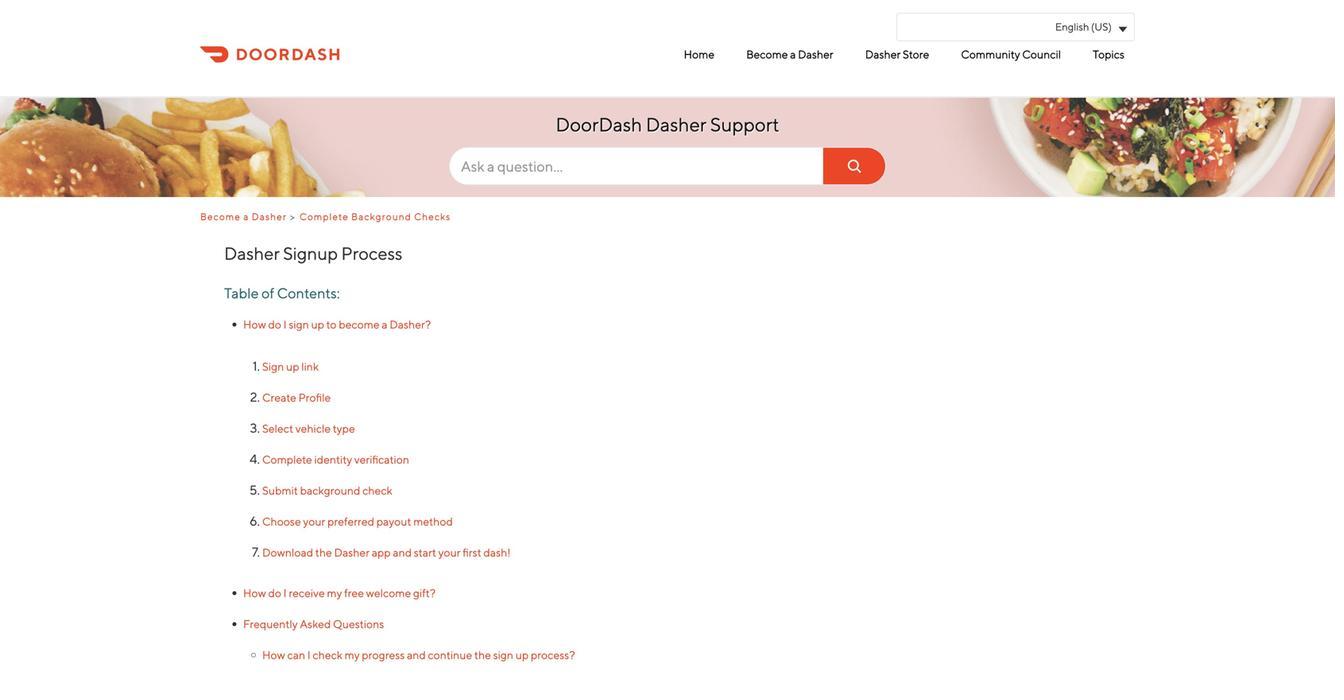 Task type: vqa. For each thing, say whether or not it's contained in the screenshot.
make
no



Task type: describe. For each thing, give the bounding box(es) containing it.
create profile link
[[262, 389, 331, 404]]

0 horizontal spatial become a dasher link
[[200, 211, 293, 223]]

choose your preferred payout method link
[[262, 513, 453, 528]]

0 vertical spatial sign
[[289, 318, 309, 331]]

do for receive
[[268, 586, 281, 599]]

download the dasher app and start your first dash!
[[262, 546, 511, 559]]

link
[[301, 360, 319, 373]]

store
[[903, 48, 929, 61]]

frequently
[[243, 617, 298, 630]]

complete background checks
[[300, 211, 451, 222]]

complete identity verification link
[[262, 451, 409, 466]]

i for sign
[[283, 318, 287, 331]]

menu containing home
[[445, 41, 1129, 68]]

dasher store link
[[861, 41, 933, 68]]

sign
[[262, 360, 284, 373]]

how do i sign up to become a dasher? link
[[243, 316, 431, 331]]

community
[[961, 48, 1020, 61]]

select
[[262, 422, 293, 435]]

how do i sign up to become a dasher?
[[243, 318, 431, 331]]

free
[[344, 586, 364, 599]]

dash!
[[484, 546, 511, 559]]

0 vertical spatial become a dasher
[[746, 48, 833, 61]]

support
[[710, 113, 779, 136]]

my for receive
[[327, 586, 342, 599]]

home
[[684, 48, 715, 61]]

vehicle
[[295, 422, 331, 435]]

to
[[326, 318, 337, 331]]

council
[[1022, 48, 1061, 61]]

background
[[351, 211, 412, 222]]

choose your preferred payout method
[[262, 515, 453, 528]]

submit background check
[[262, 484, 392, 497]]

i for receive
[[283, 586, 287, 599]]

dasher?
[[390, 318, 431, 331]]

how for how do i sign up to become a dasher?
[[243, 318, 266, 331]]

complete for complete identity verification
[[262, 453, 312, 466]]

gift?
[[413, 586, 436, 599]]

1 horizontal spatial up
[[311, 318, 324, 331]]

how can i check my progress and continue the sign up process? link
[[262, 647, 575, 662]]

complete background checks link
[[293, 211, 457, 223]]

process?
[[531, 648, 575, 661]]

how for how can i check my progress and continue the sign up process?
[[262, 648, 285, 661]]

doordash dasher support
[[556, 113, 779, 136]]

identity
[[314, 453, 352, 466]]

signup
[[283, 243, 338, 264]]

i for check
[[307, 648, 311, 661]]

Ask a question... text field
[[449, 147, 886, 185]]

0 horizontal spatial up
[[286, 360, 299, 373]]

choose
[[262, 515, 301, 528]]

download the dasher app and start your first dash! link
[[262, 544, 511, 559]]

create profile
[[262, 391, 331, 404]]

0 horizontal spatial your
[[303, 515, 325, 528]]

progress
[[362, 648, 405, 661]]

table
[[224, 285, 259, 302]]

(us)
[[1091, 21, 1112, 33]]

of
[[261, 285, 274, 302]]

asked
[[300, 617, 331, 630]]

sign up link link
[[262, 358, 319, 373]]

topics
[[1093, 48, 1125, 61]]

dasher help home image
[[200, 45, 339, 64]]

questions
[[333, 617, 384, 630]]

home link
[[680, 41, 719, 68]]



Task type: locate. For each thing, give the bounding box(es) containing it.
my inside how do i receive my free welcome gift? link
[[327, 586, 342, 599]]

1 vertical spatial the
[[474, 648, 491, 661]]

community council
[[961, 48, 1061, 61]]

the right download
[[315, 546, 332, 559]]

0 horizontal spatial my
[[327, 586, 342, 599]]

1 vertical spatial your
[[438, 546, 461, 559]]

1 vertical spatial do
[[268, 586, 281, 599]]

1 vertical spatial my
[[345, 648, 360, 661]]

complete identity verification
[[262, 453, 409, 466]]

2 vertical spatial i
[[307, 648, 311, 661]]

welcome
[[366, 586, 411, 599]]

dasher store
[[865, 48, 929, 61]]

check
[[362, 484, 392, 497], [313, 648, 342, 661]]

become
[[746, 48, 788, 61], [200, 211, 241, 222]]

i
[[283, 318, 287, 331], [283, 586, 287, 599], [307, 648, 311, 661]]

my inside 'how can i check my progress and continue the sign up process?' link
[[345, 648, 360, 661]]

frequently asked questions link
[[243, 616, 384, 631]]

0 vertical spatial become a dasher link
[[742, 41, 837, 68]]

receive
[[289, 586, 325, 599]]

the
[[315, 546, 332, 559], [474, 648, 491, 661]]

0 vertical spatial my
[[327, 586, 342, 599]]

sign
[[289, 318, 309, 331], [493, 648, 513, 661]]

up
[[311, 318, 324, 331], [286, 360, 299, 373], [516, 648, 529, 661]]

1 vertical spatial a
[[243, 211, 249, 222]]

1 horizontal spatial check
[[362, 484, 392, 497]]

my for check
[[345, 648, 360, 661]]

submit
[[262, 484, 298, 497]]

Preferred Language, English (US) button
[[896, 13, 1135, 41]]

how
[[243, 318, 266, 331], [243, 586, 266, 599], [262, 648, 285, 661]]

sign left process?
[[493, 648, 513, 661]]

1 horizontal spatial become a dasher link
[[742, 41, 837, 68]]

1 horizontal spatial become
[[746, 48, 788, 61]]

the right continue
[[474, 648, 491, 661]]

become
[[339, 318, 380, 331]]

community council link
[[957, 41, 1065, 68]]

verification
[[354, 453, 409, 466]]

0 vertical spatial and
[[393, 546, 412, 559]]

and
[[393, 546, 412, 559], [407, 648, 426, 661]]

how can i check my progress and continue the sign up process?
[[262, 648, 575, 661]]

1 horizontal spatial sign
[[493, 648, 513, 661]]

i left receive
[[283, 586, 287, 599]]

can
[[287, 648, 305, 661]]

my left progress on the bottom left of page
[[345, 648, 360, 661]]

how do i receive my free welcome gift?
[[243, 586, 438, 599]]

your left first
[[438, 546, 461, 559]]

how for how do i receive my free welcome gift?
[[243, 586, 266, 599]]

1 do from the top
[[268, 318, 281, 331]]

profile
[[298, 391, 331, 404]]

do
[[268, 318, 281, 331], [268, 586, 281, 599]]

1 vertical spatial sign
[[493, 648, 513, 661]]

create
[[262, 391, 296, 404]]

up left process?
[[516, 648, 529, 661]]

i down table of contents:
[[283, 318, 287, 331]]

topics link
[[1089, 41, 1129, 68]]

select vehicle type
[[262, 422, 355, 435]]

0 horizontal spatial become
[[200, 211, 241, 222]]

0 horizontal spatial the
[[315, 546, 332, 559]]

become right 'home'
[[746, 48, 788, 61]]

and right progress on the bottom left of page
[[407, 648, 426, 661]]

up left link
[[286, 360, 299, 373]]

and right app
[[393, 546, 412, 559]]

up left to
[[311, 318, 324, 331]]

dasher signup process
[[224, 243, 403, 264]]

my
[[327, 586, 342, 599], [345, 648, 360, 661]]

0 vertical spatial how
[[243, 318, 266, 331]]

complete up submit
[[262, 453, 312, 466]]

complete for complete background checks
[[300, 211, 349, 222]]

type
[[333, 422, 355, 435]]

1 horizontal spatial become a dasher
[[746, 48, 833, 61]]

2 horizontal spatial a
[[790, 48, 796, 61]]

english
[[1055, 21, 1089, 33]]

how left can
[[262, 648, 285, 661]]

1 horizontal spatial your
[[438, 546, 461, 559]]

1 vertical spatial complete
[[262, 453, 312, 466]]

0 vertical spatial check
[[362, 484, 392, 497]]

dasher
[[798, 48, 833, 61], [865, 48, 901, 61], [646, 113, 707, 136], [252, 211, 287, 222], [224, 243, 280, 264], [334, 546, 370, 559]]

table of contents:
[[224, 285, 340, 302]]

1 vertical spatial check
[[313, 648, 342, 661]]

0 vertical spatial a
[[790, 48, 796, 61]]

dasher inside 'link'
[[865, 48, 901, 61]]

do up frequently
[[268, 586, 281, 599]]

1 vertical spatial become
[[200, 211, 241, 222]]

2 vertical spatial how
[[262, 648, 285, 661]]

check down verification
[[362, 484, 392, 497]]

method
[[413, 515, 453, 528]]

continue
[[428, 648, 472, 661]]

a
[[790, 48, 796, 61], [243, 211, 249, 222], [382, 318, 388, 331]]

0 vertical spatial your
[[303, 515, 325, 528]]

process
[[341, 243, 403, 264]]

checks
[[414, 211, 451, 222]]

1 vertical spatial up
[[286, 360, 299, 373]]

doordash
[[556, 113, 642, 136]]

select vehicle type link
[[262, 420, 355, 435]]

0 horizontal spatial sign
[[289, 318, 309, 331]]

1 vertical spatial i
[[283, 586, 287, 599]]

2 vertical spatial a
[[382, 318, 388, 331]]

0 vertical spatial become
[[746, 48, 788, 61]]

1 vertical spatial and
[[407, 648, 426, 661]]

complete up dasher signup process
[[300, 211, 349, 222]]

sign up link
[[262, 360, 319, 373]]

0 vertical spatial do
[[268, 318, 281, 331]]

0 vertical spatial up
[[311, 318, 324, 331]]

first
[[463, 546, 481, 559]]

payout
[[376, 515, 411, 528]]

0 vertical spatial i
[[283, 318, 287, 331]]

frequently asked questions
[[243, 617, 384, 630]]

0 vertical spatial complete
[[300, 211, 349, 222]]

2 vertical spatial up
[[516, 648, 529, 661]]

0 horizontal spatial check
[[313, 648, 342, 661]]

become up table
[[200, 211, 241, 222]]

sign left to
[[289, 318, 309, 331]]

0 horizontal spatial become a dasher
[[200, 211, 287, 222]]

your
[[303, 515, 325, 528], [438, 546, 461, 559]]

contents:
[[277, 285, 340, 302]]

my left the free
[[327, 586, 342, 599]]

menu
[[445, 41, 1129, 68]]

how down table
[[243, 318, 266, 331]]

do for sign
[[268, 318, 281, 331]]

1 horizontal spatial my
[[345, 648, 360, 661]]

preferred
[[327, 515, 374, 528]]

0 horizontal spatial a
[[243, 211, 249, 222]]

background
[[300, 484, 360, 497]]

1 horizontal spatial the
[[474, 648, 491, 661]]

start
[[414, 546, 436, 559]]

1 vertical spatial become a dasher
[[200, 211, 287, 222]]

complete
[[300, 211, 349, 222], [262, 453, 312, 466]]

app
[[372, 546, 391, 559]]

1 vertical spatial how
[[243, 586, 266, 599]]

become inside menu
[[746, 48, 788, 61]]

2 horizontal spatial up
[[516, 648, 529, 661]]

download
[[262, 546, 313, 559]]

become a dasher
[[746, 48, 833, 61], [200, 211, 287, 222]]

1 vertical spatial become a dasher link
[[200, 211, 293, 223]]

2 do from the top
[[268, 586, 281, 599]]

become a dasher link
[[742, 41, 837, 68], [200, 211, 293, 223]]

how up frequently
[[243, 586, 266, 599]]

english (us)
[[1055, 21, 1112, 33]]

how do i receive my free welcome gift? link
[[243, 585, 438, 600]]

submit background check link
[[262, 482, 392, 497]]

1 horizontal spatial a
[[382, 318, 388, 331]]

check right can
[[313, 648, 342, 661]]

0 vertical spatial the
[[315, 546, 332, 559]]

your right choose
[[303, 515, 325, 528]]

do down of
[[268, 318, 281, 331]]

i right can
[[307, 648, 311, 661]]



